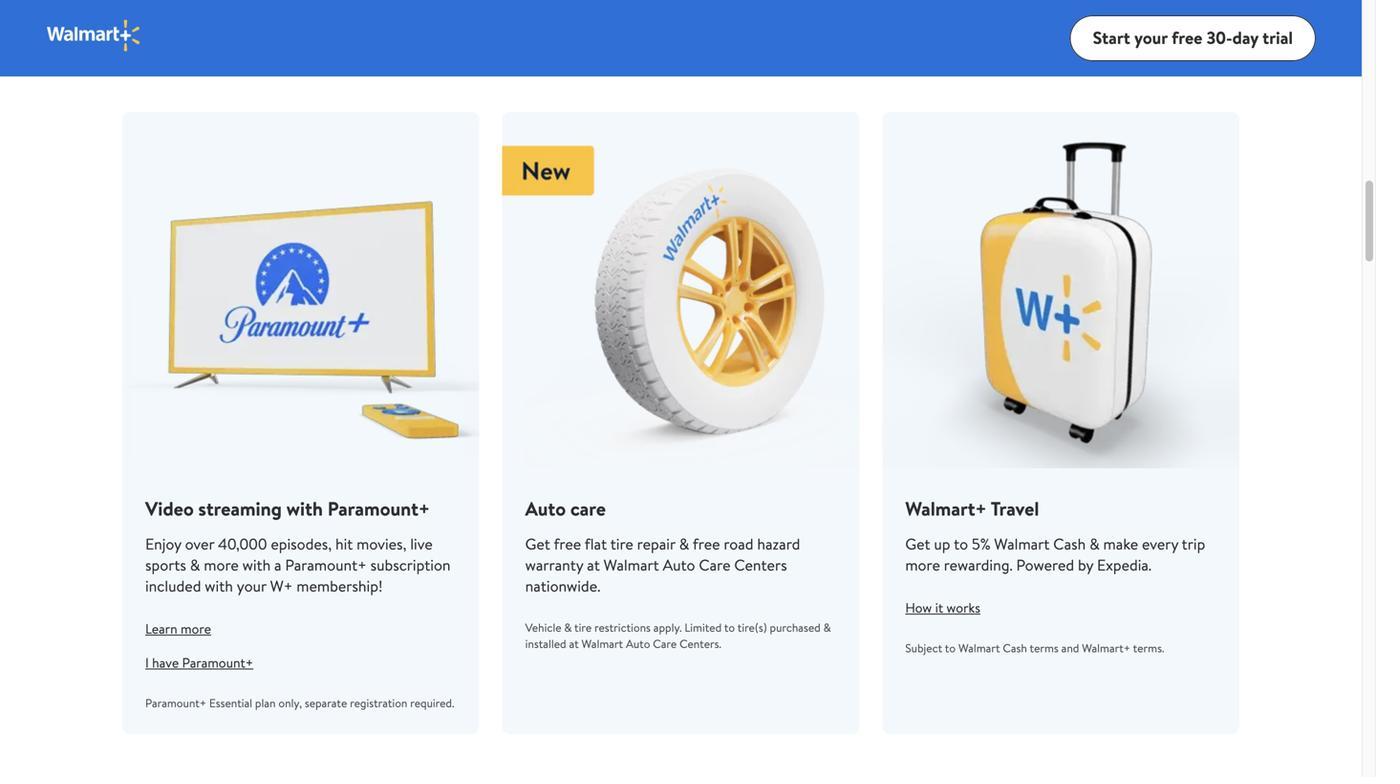 Task type: vqa. For each thing, say whether or not it's contained in the screenshot.
aisle
no



Task type: locate. For each thing, give the bounding box(es) containing it.
required.
[[410, 695, 455, 711]]

only.
[[1021, 11, 1044, 27]]

centers
[[735, 555, 787, 576]]

walmart down works
[[959, 640, 1001, 656]]

care
[[699, 555, 731, 576], [653, 636, 677, 652]]

0 vertical spatial walmart+
[[906, 495, 987, 522]]

walmart inside the vehicle & tire restrictions apply. limited to tire(s) purchased & installed at walmart auto care centers.
[[582, 636, 623, 652]]

0 horizontal spatial subject
[[906, 640, 943, 656]]

1 horizontal spatial tire
[[611, 534, 634, 555]]

0 vertical spatial at
[[587, 555, 600, 576]]

1 horizontal spatial care
[[699, 555, 731, 576]]

apply. right restrictions
[[309, 11, 337, 27]]

care left centers.
[[653, 636, 677, 652]]

& right the purchased
[[824, 620, 831, 636]]

0 horizontal spatial get
[[526, 534, 551, 555]]

paramount+ up "essential"
[[182, 654, 254, 672]]

apply. inside the vehicle & tire restrictions apply. limited to tire(s) purchased & installed at walmart auto care centers.
[[654, 620, 682, 636]]

subscription
[[371, 555, 451, 576]]

vehicle
[[526, 620, 562, 636]]

auto left care
[[526, 495, 566, 522]]

it
[[936, 599, 944, 617]]

1 vertical spatial tire
[[575, 620, 592, 636]]

hazard
[[758, 534, 801, 555]]

rewarding.
[[944, 555, 1013, 576]]

get down auto care
[[526, 534, 551, 555]]

auto inside get free flat tire repair & free road hazard warranty at walmart auto care centers nationwide.
[[663, 555, 696, 576]]

more up how
[[906, 555, 941, 576]]

auto
[[526, 495, 566, 522], [663, 555, 696, 576], [626, 636, 651, 652]]

1 horizontal spatial walmart+
[[1083, 640, 1131, 656]]

walmart down travel
[[995, 534, 1050, 555]]

paramount+ down have
[[145, 695, 207, 711]]

at inside get free flat tire repair & free road hazard warranty at walmart auto care centers nationwide.
[[587, 555, 600, 576]]

1 vertical spatial your
[[237, 576, 267, 597]]

start your free 30-day trial
[[1093, 26, 1294, 50]]

at right installed
[[569, 636, 579, 652]]

streaming
[[198, 495, 282, 522]]

more inside get up to 5% walmart cash & make every trip more rewarding. powered by expedia.
[[906, 555, 941, 576]]

care
[[571, 495, 606, 522]]

start
[[1093, 26, 1131, 50]]

1 vertical spatial auto
[[663, 555, 696, 576]]

get inside get up to 5% walmart cash & make every trip more rewarding. powered by expedia.
[[906, 534, 931, 555]]

to
[[1086, 11, 1097, 27], [954, 534, 969, 555], [725, 620, 735, 636], [945, 640, 956, 656]]

only,
[[279, 695, 302, 711]]

every
[[1143, 534, 1179, 555]]

get inside get free flat tire repair & free road hazard warranty at walmart auto care centers nationwide.
[[526, 534, 551, 555]]

change.
[[1100, 11, 1138, 27]]

with
[[287, 495, 323, 522], [242, 555, 271, 576], [205, 576, 233, 597]]

walmart up "restrictions"
[[604, 555, 659, 576]]

your right start
[[1135, 26, 1168, 50]]

al
[[975, 11, 989, 27]]

with left a
[[242, 555, 271, 576]]

nationwide.
[[526, 576, 601, 597]]

to right up in the right of the page
[[954, 534, 969, 555]]

& right vehicle
[[564, 620, 572, 636]]

paramount+
[[328, 495, 430, 522], [285, 555, 367, 576], [182, 654, 254, 672], [145, 695, 207, 711]]

0 horizontal spatial care
[[653, 636, 677, 652]]

tire
[[611, 534, 634, 555], [575, 620, 592, 636]]

auto inside the vehicle & tire restrictions apply. limited to tire(s) purchased & installed at walmart auto care centers.
[[626, 636, 651, 652]]

0 vertical spatial your
[[1135, 26, 1168, 50]]

free left road
[[693, 534, 720, 555]]

minimum.
[[196, 11, 244, 27]]

care left centers at the right bottom
[[699, 555, 731, 576]]

with right included
[[205, 576, 233, 597]]

2 vertical spatial auto
[[626, 636, 651, 652]]

walmart right installed
[[582, 636, 623, 652]]

auto left road
[[663, 555, 696, 576]]

0 horizontal spatial cash
[[1003, 640, 1028, 656]]

movies,
[[357, 534, 407, 555]]

apply. left "limited" at the bottom
[[654, 620, 682, 636]]

& inside get up to 5% walmart cash & make every trip more rewarding. powered by expedia.
[[1090, 534, 1100, 555]]

and
[[1062, 640, 1080, 656]]

with up "episodes,"
[[287, 495, 323, 522]]

0 horizontal spatial at
[[569, 636, 579, 652]]

1 vertical spatial at
[[569, 636, 579, 652]]

more
[[204, 555, 239, 576], [906, 555, 941, 576], [181, 620, 211, 638]]

sports
[[145, 555, 186, 576]]

apply. for restrictions
[[654, 620, 682, 636]]

tire left "restrictions"
[[575, 620, 592, 636]]

over
[[185, 534, 214, 555]]

ok
[[1002, 11, 1018, 27]]

& right sports
[[190, 555, 200, 576]]

cash left terms on the bottom right of page
[[1003, 640, 1028, 656]]

0 horizontal spatial apply.
[[309, 11, 337, 27]]

centers.
[[680, 636, 722, 652]]

0 horizontal spatial walmart+
[[906, 495, 987, 522]]

1 horizontal spatial apply.
[[654, 620, 682, 636]]

make
[[1104, 534, 1139, 555]]

walmart+ right and
[[1083, 640, 1131, 656]]

& left the make
[[1090, 534, 1100, 555]]

1 horizontal spatial auto
[[626, 636, 651, 652]]

free left flat
[[554, 534, 581, 555]]

trip
[[1182, 534, 1206, 555]]

paramount+ right a
[[285, 555, 367, 576]]

auto left centers.
[[626, 636, 651, 652]]

0 horizontal spatial auto
[[526, 495, 566, 522]]

1 vertical spatial cash
[[1003, 640, 1028, 656]]

1 vertical spatial apply.
[[654, 620, 682, 636]]

tire inside the vehicle & tire restrictions apply. limited to tire(s) purchased & installed at walmart auto care centers.
[[575, 620, 592, 636]]

walmart+ up up in the right of the page
[[906, 495, 987, 522]]

at right warranty
[[587, 555, 600, 576]]

2 horizontal spatial free
[[1172, 26, 1203, 50]]

0 horizontal spatial free
[[554, 534, 581, 555]]

travel
[[991, 495, 1040, 522]]

walmart+ travel
[[906, 495, 1040, 522]]

your inside enjoy over 40,000 episodes, hit movies, live sports & more with a paramount+ subscription included with your w+ membership!
[[237, 576, 267, 597]]

walmart+
[[906, 495, 987, 522], [1083, 640, 1131, 656]]

your left the w+
[[237, 576, 267, 597]]

1 vertical spatial care
[[653, 636, 677, 652]]

subject right only.
[[1047, 11, 1084, 27]]

care inside get free flat tire repair & free road hazard warranty at walmart auto care centers nationwide.
[[699, 555, 731, 576]]

1 horizontal spatial cash
[[1054, 534, 1086, 555]]

purchased
[[770, 620, 821, 636]]

restrictions
[[595, 620, 651, 636]]

0 vertical spatial tire
[[611, 534, 634, 555]]

get for auto care
[[526, 534, 551, 555]]

1 horizontal spatial with
[[242, 555, 271, 576]]

walmart+ image
[[46, 19, 142, 53]]

free left 30-
[[1172, 26, 1203, 50]]

2 horizontal spatial with
[[287, 495, 323, 522]]

2 horizontal spatial auto
[[663, 555, 696, 576]]

tire inside get free flat tire repair & free road hazard warranty at walmart auto care centers nationwide.
[[611, 534, 634, 555]]

1 horizontal spatial get
[[906, 534, 931, 555]]

more right included
[[204, 555, 239, 576]]

installed
[[526, 636, 567, 652]]

how
[[906, 599, 932, 617]]

get
[[526, 534, 551, 555], [906, 534, 931, 555]]

enjoy
[[145, 534, 181, 555]]

start your free 30-day trial button
[[1070, 15, 1317, 61]]

*5¢
[[906, 11, 923, 27]]

your
[[1135, 26, 1168, 50], [237, 576, 267, 597]]

walmart
[[995, 534, 1050, 555], [604, 555, 659, 576], [582, 636, 623, 652], [959, 640, 1001, 656]]

0 horizontal spatial your
[[237, 576, 267, 597]]

cash left the make
[[1054, 534, 1086, 555]]

warranty
[[526, 555, 584, 576]]

0 horizontal spatial tire
[[575, 620, 592, 636]]

cash
[[1054, 534, 1086, 555], [1003, 640, 1028, 656]]

tire right flat
[[611, 534, 634, 555]]

0 vertical spatial care
[[699, 555, 731, 576]]

included
[[145, 576, 201, 597]]

0 vertical spatial auto
[[526, 495, 566, 522]]

subject down how
[[906, 640, 943, 656]]

0 vertical spatial cash
[[1054, 534, 1086, 555]]

at
[[587, 555, 600, 576], [569, 636, 579, 652]]

1 get from the left
[[526, 534, 551, 555]]

w+
[[270, 576, 293, 597]]

&
[[991, 11, 999, 27], [679, 534, 690, 555], [1090, 534, 1100, 555], [190, 555, 200, 576], [564, 620, 572, 636], [824, 620, 831, 636]]

1 horizontal spatial subject
[[1047, 11, 1084, 27]]

0 vertical spatial apply.
[[309, 11, 337, 27]]

terms
[[1030, 640, 1059, 656]]

2 get from the left
[[906, 534, 931, 555]]

get left up in the right of the page
[[906, 534, 931, 555]]

free
[[1172, 26, 1203, 50], [554, 534, 581, 555], [693, 534, 720, 555]]

1 horizontal spatial at
[[587, 555, 600, 576]]

learn
[[145, 620, 177, 638]]

1 horizontal spatial your
[[1135, 26, 1168, 50]]

& right 'repair'
[[679, 534, 690, 555]]

to left tire(s)
[[725, 620, 735, 636]]

up
[[934, 534, 951, 555]]

subject
[[1047, 11, 1084, 27], [906, 640, 943, 656]]



Task type: describe. For each thing, give the bounding box(es) containing it.
limited
[[685, 620, 722, 636]]

terms.
[[1134, 640, 1165, 656]]

& right 'al'
[[991, 11, 999, 27]]

1 vertical spatial walmart+
[[1083, 640, 1131, 656]]

*5¢ savings in al & ok only. subject to change.
[[906, 11, 1138, 27]]

walmart inside get free flat tire repair & free road hazard warranty at walmart auto care centers nationwide.
[[604, 555, 659, 576]]

0 vertical spatial subject
[[1047, 11, 1084, 27]]

free inside button
[[1172, 26, 1203, 50]]

i have paramount+ link
[[145, 654, 457, 672]]

more inside enjoy over 40,000 episodes, hit movies, live sports & more with a paramount+ subscription included with your w+ membership!
[[204, 555, 239, 576]]

your inside button
[[1135, 26, 1168, 50]]

paramount+ essential plan only, separate registration required.
[[145, 695, 455, 711]]

video
[[145, 495, 194, 522]]

repair
[[637, 534, 676, 555]]

1 vertical spatial subject
[[906, 640, 943, 656]]

to inside get up to 5% walmart cash & make every trip more rewarding. powered by expedia.
[[954, 534, 969, 555]]

$35 order minimum. restrictions apply.
[[145, 11, 337, 27]]

restrictions
[[247, 11, 306, 27]]

i have paramount+
[[145, 654, 254, 672]]

flat
[[585, 534, 607, 555]]

expedia.
[[1098, 555, 1152, 576]]

1 horizontal spatial free
[[693, 534, 720, 555]]

video streaming with paramount+
[[145, 495, 430, 522]]

how it works link
[[906, 599, 1217, 617]]

episodes,
[[271, 534, 332, 555]]

trial
[[1263, 26, 1294, 50]]

savings
[[926, 11, 961, 27]]

$35
[[145, 11, 163, 27]]

live
[[410, 534, 433, 555]]

a
[[274, 555, 282, 576]]

day
[[1233, 26, 1259, 50]]

hit
[[336, 534, 353, 555]]

get up to 5% walmart cash & make every trip more rewarding. powered by expedia.
[[906, 534, 1206, 576]]

works
[[947, 599, 981, 617]]

separate
[[305, 695, 347, 711]]

powered
[[1017, 555, 1075, 576]]

plan
[[255, 695, 276, 711]]

get free flat tire repair & free road hazard warranty at walmart auto care centers nationwide.
[[526, 534, 801, 597]]

at inside the vehicle & tire restrictions apply. limited to tire(s) purchased & installed at walmart auto care centers.
[[569, 636, 579, 652]]

to down how it works
[[945, 640, 956, 656]]

in
[[964, 11, 973, 27]]

by
[[1078, 555, 1094, 576]]

& inside enjoy over 40,000 episodes, hit movies, live sports & more with a paramount+ subscription included with your w+ membership!
[[190, 555, 200, 576]]

walmart inside get up to 5% walmart cash & make every trip more rewarding. powered by expedia.
[[995, 534, 1050, 555]]

membership!
[[297, 576, 383, 597]]

0 horizontal spatial with
[[205, 576, 233, 597]]

enjoy over 40,000 episodes, hit movies, live sports & more with a paramount+ subscription included with your w+ membership!
[[145, 534, 451, 597]]

learn more
[[145, 620, 211, 638]]

paramount+ up movies,
[[328, 495, 430, 522]]

essential
[[209, 695, 252, 711]]

subject to walmart cash terms and walmart+ terms.
[[906, 640, 1165, 656]]

registration
[[350, 695, 408, 711]]

i
[[145, 654, 149, 672]]

road
[[724, 534, 754, 555]]

& inside get free flat tire repair & free road hazard warranty at walmart auto care centers nationwide.
[[679, 534, 690, 555]]

tire(s)
[[738, 620, 767, 636]]

order
[[166, 11, 193, 27]]

40,000
[[218, 534, 267, 555]]

5%
[[972, 534, 991, 555]]

to left change.
[[1086, 11, 1097, 27]]

auto care
[[526, 495, 606, 522]]

apply. for restrictions
[[309, 11, 337, 27]]

paramount+ inside enjoy over 40,000 episodes, hit movies, live sports & more with a paramount+ subscription included with your w+ membership!
[[285, 555, 367, 576]]

learn more link
[[145, 620, 457, 638]]

get for walmart+ travel
[[906, 534, 931, 555]]

how it works
[[906, 599, 981, 617]]

vehicle & tire restrictions apply. limited to tire(s) purchased & installed at walmart auto care centers.
[[526, 620, 831, 652]]

cash inside get up to 5% walmart cash & make every trip more rewarding. powered by expedia.
[[1054, 534, 1086, 555]]

30-
[[1207, 26, 1233, 50]]

have
[[152, 654, 179, 672]]

more up i have paramount+
[[181, 620, 211, 638]]

care inside the vehicle & tire restrictions apply. limited to tire(s) purchased & installed at walmart auto care centers.
[[653, 636, 677, 652]]

to inside the vehicle & tire restrictions apply. limited to tire(s) purchased & installed at walmart auto care centers.
[[725, 620, 735, 636]]



